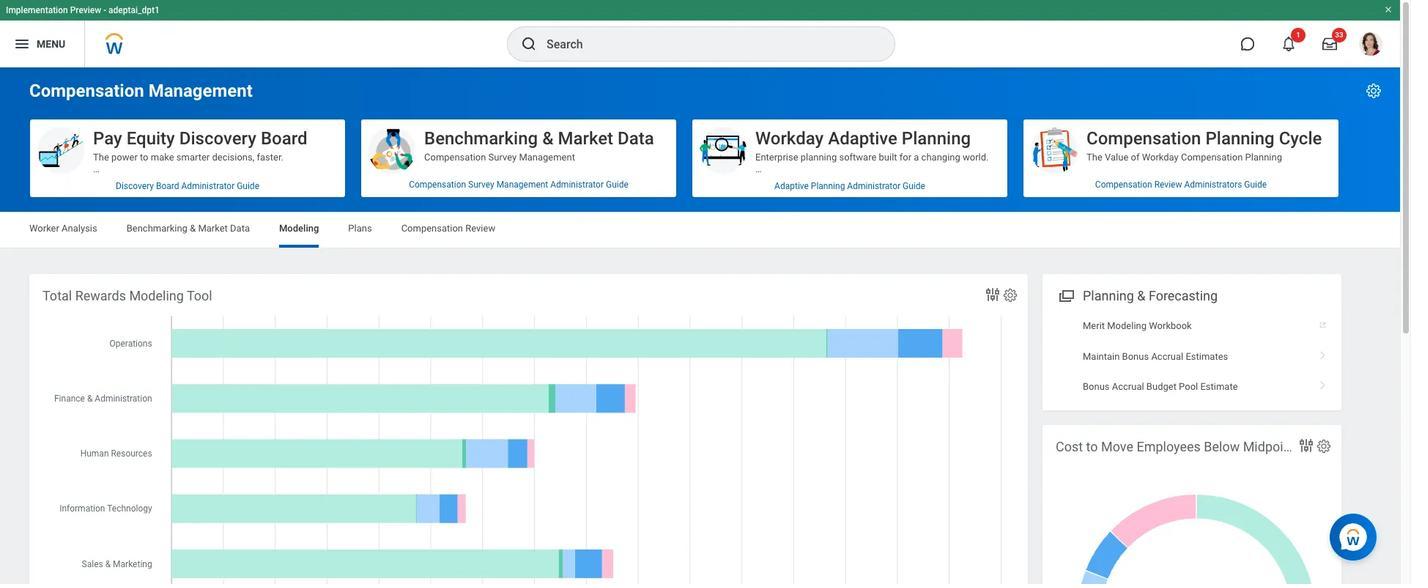 Task type: locate. For each thing, give the bounding box(es) containing it.
compensation for compensation review
[[401, 223, 463, 234]]

1 horizontal spatial midpoint
[[1314, 439, 1366, 455]]

can
[[262, 210, 277, 221]]

workforce
[[756, 351, 800, 362]]

0 horizontal spatial administrator
[[181, 181, 235, 191]]

data up everything—financial
[[151, 339, 170, 350]]

main content
[[0, 67, 1401, 584]]

tab list containing worker analysis
[[15, 213, 1386, 248]]

forecasting
[[1149, 288, 1219, 304]]

for up use
[[168, 456, 180, 467]]

0 vertical spatial market
[[558, 128, 614, 149]]

tab list
[[15, 213, 1386, 248]]

the down 'security'
[[164, 445, 177, 456]]

configure and view chart data image
[[985, 286, 1002, 304]]

within
[[264, 456, 289, 467]]

you down complete
[[244, 210, 260, 221]]

estimates
[[1187, 351, 1229, 362]]

1 vertical spatial accrual
[[1113, 381, 1145, 392]]

inbox large image
[[1323, 37, 1338, 51]]

1 vertical spatial review
[[466, 223, 496, 234]]

to right power
[[140, 152, 148, 163]]

and down application on the bottom
[[253, 374, 269, 385]]

guide
[[606, 180, 629, 190], [1245, 180, 1268, 190], [237, 181, 260, 191], [903, 181, 926, 191]]

0 vertical spatial review
[[1155, 180, 1183, 190]]

compensation for compensation survey management
[[424, 152, 486, 163]]

and left execute
[[1216, 246, 1232, 257]]

planning up changing
[[902, 128, 971, 149]]

list containing merit modeling workbook
[[1043, 311, 1342, 402]]

the value of workday compensation planning
[[1087, 152, 1283, 163]]

configure this page image
[[1366, 82, 1383, 100]]

to
[[140, 152, 148, 163], [1116, 175, 1124, 186], [193, 199, 201, 210], [1129, 246, 1138, 257], [185, 269, 193, 280], [309, 292, 317, 303], [1163, 304, 1171, 315], [1087, 439, 1099, 455], [1299, 439, 1311, 455]]

peer
[[175, 374, 194, 385]]

0 vertical spatial benchmarking & market data
[[424, 128, 654, 149]]

1 horizontal spatial modeling
[[279, 223, 319, 234]]

benchmarking & market data up compensation survey management
[[424, 128, 654, 149]]

workday up ability to plan & define strategy
[[1143, 152, 1179, 163]]

& down operations on the top of the page
[[190, 223, 196, 234]]

list
[[1043, 311, 1342, 402]]

1 vertical spatial bonus
[[1084, 381, 1110, 392]]

accrual down the workbook
[[1152, 351, 1184, 362]]

the left value
[[1087, 152, 1103, 163]]

they down service.
[[257, 445, 275, 456]]

2 horizontal spatial modeling
[[1108, 320, 1147, 331]]

make up picture
[[269, 175, 292, 186]]

1 horizontal spatial discovery
[[179, 128, 257, 149]]

main content containing compensation management
[[0, 67, 1401, 584]]

a
[[93, 433, 99, 444]]

1 horizontal spatial they
[[257, 445, 275, 456]]

to up the workbook
[[1163, 304, 1171, 315]]

1 chevron right image from the top
[[1314, 346, 1334, 360]]

analyze
[[1174, 304, 1207, 315]]

modeling up through
[[129, 288, 184, 304]]

planning
[[902, 128, 971, 149], [1206, 128, 1275, 149], [1246, 152, 1283, 163], [811, 181, 846, 191], [796, 257, 833, 268], [1084, 288, 1135, 304], [802, 351, 839, 362], [781, 445, 818, 456]]

your up detection,
[[229, 269, 247, 280]]

& up insight
[[1138, 288, 1146, 304]]

of
[[1132, 152, 1140, 163], [181, 175, 190, 186], [322, 175, 331, 186], [300, 199, 309, 210], [195, 304, 203, 315]]

planning
[[801, 152, 837, 163]]

maintain bonus accrual estimates link
[[1043, 341, 1342, 372]]

management down compensation survey management
[[497, 180, 549, 190]]

1 horizontal spatial adaptive
[[829, 128, 898, 149]]

1 vertical spatial for
[[213, 433, 225, 444]]

2 horizontal spatial administrator
[[848, 181, 901, 191]]

get
[[203, 199, 217, 210]]

insight
[[1132, 304, 1160, 315]]

0 horizontal spatial the
[[164, 445, 177, 456]]

1 horizontal spatial bonus
[[1123, 351, 1150, 362]]

pay equity discovery board
[[93, 128, 308, 149]]

planning right workforce in the right bottom of the page
[[802, 351, 839, 362]]

2 vertical spatial modeling
[[1108, 320, 1147, 331]]

0 vertical spatial benchmarking
[[424, 128, 538, 149]]

a left changing
[[914, 152, 920, 163]]

workday inside data—you have tons of it, but how do you make sense of it? workday makes it easy to get a complete picture of your finances, people, and operations so you can make more informed decisions.
[[93, 199, 130, 210]]

0 vertical spatial the
[[164, 445, 177, 456]]

& right the plan
[[1148, 175, 1154, 186]]

0 vertical spatial bonus
[[1123, 351, 1150, 362]]

planning right the sales
[[781, 445, 818, 456]]

management up pay equity discovery board
[[149, 81, 253, 101]]

make
[[151, 152, 174, 163], [269, 175, 292, 186], [280, 210, 303, 221]]

respond
[[1227, 304, 1264, 315]]

adaptive down enterprise
[[775, 181, 809, 191]]

compensation up value
[[1087, 128, 1202, 149]]

survey up the compensation survey management administrator guide
[[489, 152, 517, 163]]

discovery
[[179, 128, 257, 149], [116, 181, 154, 191]]

planning down planning
[[811, 181, 846, 191]]

compensation up compensation review at the left of page
[[409, 180, 466, 190]]

1 vertical spatial modeling
[[129, 288, 184, 304]]

benchmarking up compensation survey management
[[424, 128, 538, 149]]

chevron right image inside maintain bonus accrual estimates link
[[1314, 346, 1334, 360]]

1 horizontal spatial the
[[1087, 152, 1103, 163]]

data down boards
[[133, 480, 152, 491]]

hoc
[[195, 456, 211, 467]]

planning down cycle
[[1246, 152, 1283, 163]]

1 vertical spatial they
[[147, 468, 165, 479]]

data,
[[293, 363, 314, 374]]

compensation survey management administrator guide
[[409, 180, 629, 190]]

survey right it
[[469, 180, 495, 190]]

management up the compensation survey management administrator guide
[[519, 152, 575, 163]]

more
[[305, 210, 327, 221]]

questions.
[[249, 269, 293, 280]]

review for compensation review administrators guide
[[1155, 180, 1183, 190]]

1 horizontal spatial for
[[213, 433, 225, 444]]

use
[[167, 468, 183, 479]]

smarter
[[177, 152, 210, 163]]

benchmarking down people,
[[127, 223, 188, 234]]

simple-
[[139, 316, 170, 327]]

1 vertical spatial benchmarking & market data
[[127, 223, 250, 234]]

ad
[[182, 456, 192, 467]]

0 horizontal spatial benchmarking & market data
[[127, 223, 250, 234]]

discovery up makes
[[116, 181, 154, 191]]

data—you have tons of it, but how do you make sense of it? workday makes it easy to get a complete picture of your finances, people, and operations so you can make more informed decisions.
[[93, 175, 331, 233]]

1 vertical spatial data
[[151, 339, 170, 350]]

ext link image
[[1319, 315, 1334, 330]]

and inside data—you have tons of it, but how do you make sense of it? workday makes it easy to get a complete picture of your finances, people, and operations so you can make more informed decisions.
[[166, 210, 182, 221]]

chevron right image for maintain bonus accrual estimates
[[1314, 346, 1334, 360]]

bonus down merit modeling workbook
[[1123, 351, 1150, 362]]

1 vertical spatial data
[[230, 223, 250, 234]]

search
[[93, 304, 122, 315]]

workday inside 'augmented analytics to answer your questions. workday combines pattern detection, graph processing, machine learning, and natural language generation to search through millions of data points, and surface insights in simple-to-understand stories.'
[[93, 281, 130, 292]]

compensation for compensation planning cycle
[[1087, 128, 1202, 149]]

for
[[900, 152, 912, 163], [213, 433, 225, 444], [168, 456, 180, 467]]

1 the from the left
[[93, 152, 109, 163]]

through
[[124, 304, 157, 315]]

benchmarking & market data
[[424, 128, 654, 149], [127, 223, 250, 234]]

profile logan mcneil image
[[1360, 32, 1383, 59]]

the
[[93, 152, 109, 163], [1087, 152, 1103, 163]]

we
[[93, 351, 106, 362]]

guide for compensation planning cycle
[[1245, 180, 1268, 190]]

0 horizontal spatial the
[[93, 152, 109, 163]]

1 vertical spatial board
[[156, 181, 179, 191]]

0 vertical spatial data
[[206, 304, 225, 315]]

benchmarking & market data down operations on the top of the page
[[127, 223, 250, 234]]

so
[[232, 210, 242, 221]]

your
[[311, 199, 330, 210], [229, 269, 247, 280], [114, 445, 132, 456], [288, 468, 306, 479]]

0 vertical spatial board
[[261, 128, 308, 149]]

bonus inside maintain bonus accrual estimates link
[[1123, 351, 1150, 362]]

granular
[[179, 445, 214, 456]]

1 horizontal spatial a
[[319, 374, 324, 385]]

0 horizontal spatial bonus
[[1084, 381, 1110, 392]]

your up more
[[311, 199, 330, 210]]

0 horizontal spatial review
[[466, 223, 496, 234]]

review inside tab list
[[466, 223, 496, 234]]

board up faster.
[[261, 128, 308, 149]]

menu group image
[[1056, 285, 1076, 305]]

chevron right image for bonus accrual budget pool estimate
[[1314, 376, 1334, 391]]

review down is?
[[466, 223, 496, 234]]

benchmarks,
[[196, 374, 251, 385]]

discovery board administrator guide
[[116, 181, 260, 191]]

and up legacy
[[222, 351, 238, 362]]

0 vertical spatial accrual
[[1152, 351, 1184, 362]]

service.
[[246, 433, 278, 444]]

modeling down time
[[1108, 320, 1147, 331]]

planning inside adaptive planning administrator guide link
[[811, 181, 846, 191]]

compensation down value
[[1096, 180, 1153, 190]]

a right more—into
[[319, 374, 324, 385]]

2 vertical spatial management
[[497, 180, 549, 190]]

changes
[[1177, 246, 1214, 257]]

sales
[[756, 445, 779, 456]]

menu button
[[0, 21, 84, 67]]

on
[[275, 468, 285, 479]]

a right get
[[219, 199, 224, 210]]

modeling down more
[[279, 223, 319, 234]]

2 horizontal spatial for
[[900, 152, 912, 163]]

and down generation
[[258, 304, 273, 315]]

0 horizontal spatial data
[[230, 223, 250, 234]]

1 vertical spatial market
[[198, 223, 228, 234]]

plans,
[[148, 374, 173, 385]]

2 midpoint from the left
[[1314, 439, 1366, 455]]

the for compensation planning cycle
[[1087, 152, 1103, 163]]

the power to make smarter decisions, faster.
[[93, 152, 284, 163]]

compensation inside the compensation survey management administrator guide link
[[409, 180, 466, 190]]

review down the value of workday compensation planning
[[1155, 180, 1183, 190]]

what
[[424, 175, 446, 186]]

make down equity
[[151, 152, 174, 163]]

guide for pay equity discovery board
[[237, 181, 260, 191]]

0 horizontal spatial a
[[219, 199, 224, 210]]

2 horizontal spatial a
[[914, 152, 920, 163]]

complete
[[227, 199, 266, 210]]

the
[[164, 445, 177, 456], [292, 456, 305, 467]]

total rewards modeling tool element
[[29, 274, 1029, 584]]

0 vertical spatial modeling
[[279, 223, 319, 234]]

1 vertical spatial benchmarking
[[127, 223, 188, 234]]

0 vertical spatial chevron right image
[[1314, 346, 1334, 360]]

1 vertical spatial chevron right image
[[1314, 376, 1334, 391]]

make down picture
[[280, 210, 303, 221]]

millions
[[159, 304, 192, 315]]

0 horizontal spatial adaptive
[[775, 181, 809, 191]]

1 horizontal spatial data
[[618, 128, 654, 149]]

budget
[[1147, 381, 1177, 392]]

of inside 'augmented analytics to answer your questions. workday combines pattern detection, graph processing, machine learning, and natural language generation to search through millions of data points, and surface insights in simple-to-understand stories.'
[[195, 304, 203, 315]]

data up the understand
[[206, 304, 225, 315]]

augmented analytics to answer your questions. workday combines pattern detection, graph processing, machine learning, and natural language generation to search through millions of data points, and surface insights in simple-to-understand stories.
[[93, 269, 328, 327]]

and right party
[[196, 363, 212, 374]]

in
[[129, 316, 136, 327]]

notifications large image
[[1282, 37, 1297, 51]]

of down the natural
[[195, 304, 203, 315]]

workday up enterprise
[[756, 128, 824, 149]]

and down easy
[[166, 210, 182, 221]]

decisions,
[[212, 152, 255, 163]]

compensation
[[29, 81, 144, 101], [1087, 128, 1202, 149], [424, 152, 486, 163], [1182, 152, 1244, 163], [409, 180, 466, 190], [1096, 180, 1153, 190], [401, 223, 463, 234]]

discovery up decisions,
[[179, 128, 257, 149]]

bonus accrual budget pool estimate
[[1084, 381, 1239, 392]]

and up millions
[[170, 292, 186, 303]]

administrators
[[1185, 180, 1243, 190]]

chevron right image
[[1314, 346, 1334, 360], [1314, 376, 1334, 391]]

1 vertical spatial a
[[219, 199, 224, 210]]

1 vertical spatial survey
[[469, 180, 495, 190]]

to right cost
[[1087, 439, 1099, 455]]

compensation inside compensation review administrators guide link
[[1096, 180, 1153, 190]]

compensation up it
[[424, 152, 486, 163]]

1 horizontal spatial benchmarking
[[424, 128, 538, 149]]

survey inside the compensation survey management administrator guide link
[[469, 180, 495, 190]]

the down need
[[292, 456, 305, 467]]

0 vertical spatial a
[[914, 152, 920, 163]]

2 the from the left
[[1087, 152, 1103, 163]]

0 vertical spatial make
[[151, 152, 174, 163]]

0 vertical spatial survey
[[489, 152, 517, 163]]

every
[[185, 468, 207, 479]]

real
[[1087, 304, 1106, 315]]

cost to move employees below midpoint to midpoint element
[[1043, 425, 1366, 584]]

adeptai_dpt1
[[109, 5, 160, 15]]

accrual left budget
[[1113, 381, 1145, 392]]

tool
[[187, 288, 212, 304]]

for left self-
[[213, 433, 225, 444]]

tab list inside main content
[[15, 213, 1386, 248]]

0 horizontal spatial board
[[156, 181, 179, 191]]

2 vertical spatial data
[[133, 480, 152, 491]]

1 vertical spatial the
[[292, 456, 305, 467]]

workday up machine
[[93, 281, 130, 292]]

compensation up pay
[[29, 81, 144, 101]]

0 horizontal spatial discovery
[[116, 181, 154, 191]]

workday up finances,
[[93, 199, 130, 210]]

and
[[229, 468, 246, 479]]

0 vertical spatial discovery
[[179, 128, 257, 149]]

value
[[1106, 152, 1129, 163]]

to left the plan
[[1116, 175, 1124, 186]]

adaptive up software at the right
[[829, 128, 898, 149]]

software
[[840, 152, 877, 163]]

1 horizontal spatial board
[[261, 128, 308, 149]]

to left get
[[193, 199, 201, 210]]

budgets
[[93, 374, 128, 385]]

you right "do"
[[251, 175, 266, 186]]

midpoint
[[1244, 439, 1296, 455], [1314, 439, 1366, 455]]

1 button
[[1273, 28, 1306, 60]]

everything—financial
[[133, 351, 220, 362]]

easy
[[171, 199, 190, 210]]

accrual
[[1152, 351, 1184, 362], [1113, 381, 1145, 392]]

1 horizontal spatial benchmarking & market data
[[424, 128, 654, 149]]

survey
[[489, 152, 517, 163], [469, 180, 495, 190]]

0 horizontal spatial they
[[147, 468, 165, 479]]

compensation down the what
[[401, 223, 463, 234]]

modeling
[[279, 223, 319, 234], [129, 288, 184, 304], [1108, 320, 1147, 331]]

board up the it
[[156, 181, 179, 191]]

1 horizontal spatial review
[[1155, 180, 1183, 190]]

processing,
[[279, 281, 328, 292]]

your inside 'augmented analytics to answer your questions. workday combines pattern detection, graph processing, machine learning, and natural language generation to search through millions of data points, and surface insights in simple-to-understand stories.'
[[229, 269, 247, 280]]

of left it, at top left
[[181, 175, 190, 186]]

to down processing,
[[309, 292, 317, 303]]

0 horizontal spatial for
[[168, 456, 180, 467]]

0 vertical spatial for
[[900, 152, 912, 163]]

informed
[[93, 222, 131, 233]]

execute
[[1234, 246, 1268, 257]]

0 horizontal spatial benchmarking
[[127, 223, 188, 234]]

2 chevron right image from the top
[[1314, 376, 1334, 391]]

planning up time
[[1084, 288, 1135, 304]]

2 vertical spatial a
[[319, 374, 324, 385]]

chevron right image inside bonus accrual budget pool estimate link
[[1314, 376, 1334, 391]]

2 vertical spatial make
[[280, 210, 303, 221]]

bonus down maintain at the bottom
[[1084, 381, 1110, 392]]

legacy
[[214, 363, 241, 374]]

for right built
[[900, 152, 912, 163]]

1 vertical spatial management
[[519, 152, 575, 163]]

they down boards
[[147, 468, 165, 479]]

day.
[[210, 468, 227, 479]]

0 horizontal spatial midpoint
[[1244, 439, 1296, 455]]

the down pay
[[93, 152, 109, 163]]

administrator for pay equity discovery board
[[181, 181, 235, 191]]



Task type: vqa. For each thing, say whether or not it's contained in the screenshot.
Gig Description
no



Task type: describe. For each thing, give the bounding box(es) containing it.
data inside a consistent security model for self-service. give your teams the granular reporting they need with discovery boards for ad hoc analysis, all within the applications they use every day. and count on your sensitive data remaining secure.
[[133, 480, 152, 491]]

teams
[[135, 445, 161, 456]]

picture
[[269, 199, 298, 210]]

total
[[43, 288, 72, 304]]

do
[[238, 175, 249, 186]]

discovery board administrator guide link
[[30, 175, 345, 197]]

0 vertical spatial data
[[618, 128, 654, 149]]

0 vertical spatial they
[[257, 445, 275, 456]]

give
[[93, 445, 112, 456]]

benchmarking inside tab list
[[127, 223, 188, 234]]

world.
[[963, 152, 989, 163]]

quickly
[[1270, 246, 1301, 257]]

compensation for compensation management
[[29, 81, 144, 101]]

adaptive planning administrator guide
[[775, 181, 926, 191]]

single
[[93, 386, 118, 397]]

a inside an intelligent data core. we bring everything—financial and workforce transactions, third-party and legacy application data, budgets and plans, peer benchmarks, and more—into a single system.
[[319, 374, 324, 385]]

management for compensation survey management
[[519, 152, 575, 163]]

equity
[[127, 128, 175, 149]]

self-
[[227, 433, 246, 444]]

stories.
[[231, 316, 263, 327]]

benchmarking & market data inside tab list
[[127, 223, 250, 234]]

planning right financial at the right top
[[796, 257, 833, 268]]

graph
[[253, 281, 277, 292]]

management for compensation survey management administrator guide
[[497, 180, 549, 190]]

decisions.
[[134, 222, 177, 233]]

board inside discovery board administrator guide link
[[156, 181, 179, 191]]

people,
[[133, 210, 164, 221]]

merit modeling workbook
[[1084, 320, 1193, 331]]

total rewards modeling tool
[[43, 288, 212, 304]]

define
[[1156, 175, 1183, 186]]

data inside an intelligent data core. we bring everything—financial and workforce transactions, third-party and legacy application data, budgets and plans, peer benchmarks, and more—into a single system.
[[151, 339, 170, 350]]

bonus accrual budget pool estimate link
[[1043, 372, 1342, 402]]

all
[[252, 456, 262, 467]]

and up system.
[[130, 374, 146, 385]]

intelligent
[[107, 339, 148, 350]]

remaining
[[154, 480, 196, 491]]

is?
[[457, 175, 469, 186]]

consistent
[[102, 433, 146, 444]]

combines
[[132, 281, 174, 292]]

1 horizontal spatial market
[[558, 128, 614, 149]]

a inside data—you have tons of it, but how do you make sense of it? workday makes it easy to get a complete picture of your finances, people, and operations so you can make more informed decisions.
[[219, 199, 224, 210]]

0 vertical spatial adaptive
[[829, 128, 898, 149]]

your right on
[[288, 468, 306, 479]]

bring
[[109, 351, 130, 362]]

1 vertical spatial discovery
[[116, 181, 154, 191]]

language
[[220, 292, 259, 303]]

compensation for compensation review administrators guide
[[1096, 180, 1153, 190]]

enterprise planning software built for a changing world.
[[756, 152, 989, 163]]

configure total rewards modeling tool image
[[1003, 287, 1019, 304]]

security
[[148, 433, 182, 444]]

1
[[1297, 31, 1301, 39]]

it?
[[93, 187, 103, 198]]

surface
[[276, 304, 308, 315]]

tons
[[160, 175, 179, 186]]

flexibility to manage changes and execute quickly
[[1087, 246, 1301, 257]]

1 horizontal spatial the
[[292, 456, 305, 467]]

below
[[1205, 439, 1241, 455]]

machine
[[93, 292, 130, 303]]

Search Workday  search field
[[547, 28, 865, 60]]

your inside data—you have tons of it, but how do you make sense of it? workday makes it easy to get a complete picture of your finances, people, and operations so you can make more informed decisions.
[[311, 199, 330, 210]]

search image
[[521, 35, 538, 53]]

0 vertical spatial you
[[251, 175, 266, 186]]

maintain
[[1084, 351, 1121, 362]]

compensation planning cycle
[[1087, 128, 1323, 149]]

to left manage
[[1129, 246, 1138, 257]]

party
[[172, 363, 193, 374]]

justify image
[[13, 35, 31, 53]]

use cases
[[424, 456, 469, 467]]

the for pay equity discovery board
[[93, 152, 109, 163]]

1 midpoint from the left
[[1244, 439, 1296, 455]]

for for model
[[213, 433, 225, 444]]

discovery
[[93, 456, 133, 467]]

changing
[[922, 152, 961, 163]]

1 horizontal spatial accrual
[[1152, 351, 1184, 362]]

guide for workday adaptive planning
[[903, 181, 926, 191]]

enterprise
[[756, 152, 799, 163]]

strategy
[[1185, 175, 1220, 186]]

faster.
[[257, 152, 284, 163]]

configure cost to move employees below midpoint to midpoint image
[[1317, 438, 1333, 455]]

insights
[[93, 316, 127, 327]]

to up pattern
[[185, 269, 193, 280]]

it
[[163, 199, 168, 210]]

your down consistent
[[114, 445, 132, 456]]

implementation preview -   adeptai_dpt1
[[6, 5, 160, 15]]

preview
[[70, 5, 101, 15]]

power
[[111, 152, 138, 163]]

to inside data—you have tons of it, but how do you make sense of it? workday makes it easy to get a complete picture of your finances, people, and operations so you can make more informed decisions.
[[193, 199, 201, 210]]

plans
[[348, 223, 372, 234]]

administrator for workday adaptive planning
[[848, 181, 901, 191]]

close environment banner image
[[1385, 5, 1394, 14]]

of right the "sense"
[[322, 175, 331, 186]]

& up compensation survey management
[[543, 128, 554, 149]]

bonus inside bonus accrual budget pool estimate link
[[1084, 381, 1110, 392]]

of up more
[[300, 199, 309, 210]]

1 vertical spatial you
[[244, 210, 260, 221]]

to left configure cost to move employees below midpoint to midpoint image
[[1299, 439, 1311, 455]]

merit modeling workbook link
[[1043, 311, 1342, 341]]

list inside main content
[[1043, 311, 1342, 402]]

of right value
[[1132, 152, 1140, 163]]

real time insight to analyze and respond
[[1087, 304, 1264, 315]]

estimate
[[1201, 381, 1239, 392]]

augmented
[[93, 269, 142, 280]]

data inside 'augmented analytics to answer your questions. workday combines pattern detection, graph processing, machine learning, and natural language generation to search through millions of data points, and surface insights in simple-to-understand stories.'
[[206, 304, 225, 315]]

generation
[[261, 292, 306, 303]]

1 vertical spatial adaptive
[[775, 181, 809, 191]]

compensation for compensation survey management administrator guide
[[409, 180, 466, 190]]

for for built
[[900, 152, 912, 163]]

financial planning
[[756, 257, 833, 268]]

2 vertical spatial for
[[168, 456, 180, 467]]

0 vertical spatial management
[[149, 81, 253, 101]]

makes
[[132, 199, 160, 210]]

adaptive planning administrator guide link
[[693, 175, 1008, 197]]

compensation down compensation planning cycle
[[1182, 152, 1244, 163]]

0 horizontal spatial market
[[198, 223, 228, 234]]

rewards
[[75, 288, 126, 304]]

1 horizontal spatial administrator
[[551, 180, 604, 190]]

and right analyze
[[1209, 304, 1225, 315]]

& inside tab list
[[190, 223, 196, 234]]

survey for compensation survey management
[[489, 152, 517, 163]]

compensation review
[[401, 223, 496, 234]]

learning,
[[132, 292, 168, 303]]

model
[[184, 433, 211, 444]]

1 vertical spatial make
[[269, 175, 292, 186]]

review for compensation review
[[466, 223, 496, 234]]

ability to plan & define strategy
[[1087, 175, 1220, 186]]

0 horizontal spatial accrual
[[1113, 381, 1145, 392]]

33 button
[[1314, 28, 1347, 60]]

survey for compensation survey management administrator guide
[[469, 180, 495, 190]]

detection,
[[209, 281, 250, 292]]

a consistent security model for self-service. give your teams the granular reporting they need with discovery boards for ad hoc analysis, all within the applications they use every day. and count on your sensitive data remaining secure.
[[93, 433, 318, 491]]

workday adaptive planning
[[756, 128, 971, 149]]

cost to move employees below midpoint to midpoint
[[1056, 439, 1366, 455]]

0 horizontal spatial modeling
[[129, 288, 184, 304]]

menu banner
[[0, 0, 1401, 67]]

planning up administrators
[[1206, 128, 1275, 149]]

configure and view chart data image
[[1298, 437, 1316, 455]]

pay
[[93, 128, 122, 149]]

worker analysis
[[29, 223, 97, 234]]

more—into
[[271, 374, 317, 385]]

sensitive
[[93, 480, 131, 491]]

third-
[[150, 363, 172, 374]]



